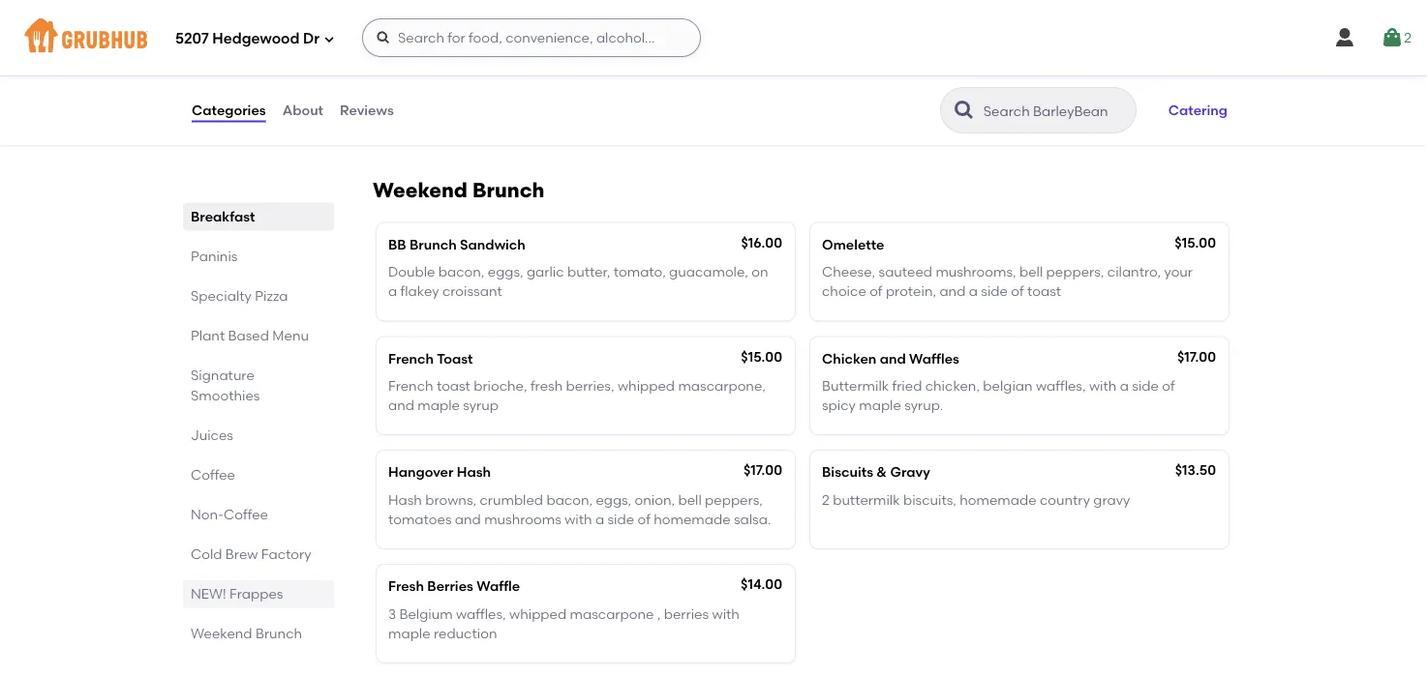 Task type: locate. For each thing, give the bounding box(es) containing it.
1 horizontal spatial $17.00
[[1178, 348, 1216, 365]]

svg image
[[1381, 26, 1404, 49]]

$17.00
[[1178, 348, 1216, 365], [744, 463, 782, 479]]

plant based menu tab
[[191, 326, 326, 346]]

berries
[[664, 606, 709, 623]]

0 vertical spatial brunch
[[473, 178, 545, 202]]

2
[[1404, 29, 1412, 46], [822, 492, 830, 508]]

,
[[657, 606, 661, 623]]

0 horizontal spatial eggs,
[[488, 264, 524, 280]]

mascarpone
[[570, 606, 654, 623]]

cold brew factory
[[191, 547, 311, 563]]

1 vertical spatial side
[[1132, 378, 1159, 394]]

a inside "hash browns, crumbled bacon, eggs, onion, bell peppers, tomatoes and mushrooms with a side of homemade salsa."
[[595, 512, 604, 528]]

1 $11.00 from the left
[[744, 70, 782, 87]]

0 vertical spatial hash
[[457, 465, 491, 481]]

2 for 2 buttermilk biscuits, homemade country gravy
[[822, 492, 830, 508]]

1 horizontal spatial $15.00
[[1175, 234, 1216, 251]]

2 $11.00 from the left
[[1178, 70, 1216, 87]]

french toast brioche, fresh berries, whipped mascarpone, and maple syrup
[[388, 378, 766, 414]]

1 french from the top
[[388, 350, 434, 367]]

whipped right berries,
[[618, 378, 675, 394]]

0 vertical spatial side
[[981, 283, 1008, 300]]

hash inside "hash browns, crumbled bacon, eggs, onion, bell peppers, tomatoes and mushrooms with a side of homemade salsa."
[[388, 492, 422, 508]]

bell right the onion,
[[678, 492, 702, 508]]

svg image
[[1334, 26, 1357, 49], [376, 30, 391, 46], [323, 33, 335, 45]]

hangover
[[388, 465, 454, 481]]

brunch inside weekend brunch tab
[[256, 626, 302, 643]]

signature smoothies tab
[[191, 366, 326, 406]]

1 horizontal spatial espresso,
[[976, 99, 1038, 116]]

0 horizontal spatial side
[[608, 512, 634, 528]]

double bacon, eggs, garlic butter, tomato, guacamole, on a flakey croissant
[[388, 264, 768, 300]]

3 belgium waffles, whipped mascarpone , berries with maple reduction
[[388, 606, 740, 642]]

1 horizontal spatial bacon,
[[547, 492, 593, 508]]

0 vertical spatial $17.00
[[1178, 348, 1216, 365]]

hash up tomatoes
[[388, 492, 422, 508]]

and down mushrooms,
[[940, 283, 966, 300]]

0 vertical spatial waffles,
[[1036, 378, 1086, 394]]

weekend brunch
[[373, 178, 545, 202], [191, 626, 302, 643]]

2 horizontal spatial side
[[1132, 378, 1159, 394]]

1 vertical spatial peppers,
[[705, 492, 763, 508]]

0 vertical spatial bacon,
[[439, 264, 485, 280]]

1 horizontal spatial side
[[981, 283, 1008, 300]]

side
[[981, 283, 1008, 300], [1132, 378, 1159, 394], [608, 512, 634, 528]]

0 horizontal spatial waffles,
[[456, 606, 506, 623]]

$15.00 for cheese, sauteed mushrooms, bell peppers, cilantro, your choice of protein, and a side of toast
[[1175, 234, 1216, 251]]

specialty
[[191, 288, 252, 305]]

homemade left the country
[[960, 492, 1037, 508]]

weekend inside tab
[[191, 626, 252, 643]]

cheese,
[[822, 264, 876, 280]]

1 vertical spatial homemade
[[654, 512, 731, 528]]

hash
[[457, 465, 491, 481], [388, 492, 422, 508]]

1 vertical spatial weekend
[[191, 626, 252, 643]]

berries,
[[566, 378, 615, 394]]

maple for with
[[388, 626, 431, 642]]

with right the belgian
[[1089, 378, 1117, 394]]

chicken and waffles
[[822, 350, 960, 367]]

brunch
[[473, 178, 545, 202], [410, 236, 457, 253], [256, 626, 302, 643]]

paninis tab
[[191, 246, 326, 267]]

with right berries
[[712, 606, 740, 623]]

0 vertical spatial toast
[[1028, 283, 1061, 300]]

$14.00
[[741, 577, 782, 593]]

new!
[[191, 586, 226, 603]]

1 horizontal spatial weekend brunch
[[373, 178, 545, 202]]

$17.00 down the your
[[1178, 348, 1216, 365]]

peppers, left cilantro,
[[1046, 264, 1104, 280]]

0 horizontal spatial bell
[[678, 492, 702, 508]]

1 vertical spatial toast
[[437, 378, 471, 394]]

0 vertical spatial weekend
[[373, 178, 468, 202]]

0 vertical spatial 2
[[1404, 29, 1412, 46]]

brunch up sandwich
[[473, 178, 545, 202]]

hash up browns,
[[457, 465, 491, 481]]

signature smoothies
[[191, 367, 260, 404]]

factory
[[261, 547, 311, 563]]

2 horizontal spatial with
[[1089, 378, 1117, 394]]

0 horizontal spatial toast
[[437, 378, 471, 394]]

0 horizontal spatial espresso,
[[450, 99, 511, 116]]

$15.00 up the your
[[1175, 234, 1216, 251]]

0 vertical spatial coffee
[[191, 467, 235, 484]]

and inside cheese, sauteed mushrooms, bell peppers, cilantro, your choice of protein, and a side of toast
[[940, 283, 966, 300]]

weekend
[[373, 178, 468, 202], [191, 626, 252, 643]]

$11.00 left 'red'
[[744, 70, 782, 87]]

cilantro,
[[1108, 264, 1161, 280]]

$11.00 for caramel, espresso, vanilla
[[744, 70, 782, 87]]

whipped down waffle
[[509, 606, 567, 623]]

plant
[[191, 328, 225, 344]]

1 vertical spatial french
[[388, 378, 433, 394]]

cold
[[191, 547, 222, 563]]

svg image right the dr in the left of the page
[[323, 33, 335, 45]]

0 horizontal spatial $15.00
[[741, 348, 782, 365]]

0 horizontal spatial homemade
[[654, 512, 731, 528]]

caramel,
[[388, 99, 447, 116]]

1 horizontal spatial eggs,
[[596, 492, 632, 508]]

and up fried
[[880, 350, 906, 367]]

1 horizontal spatial weekend
[[373, 178, 468, 202]]

french inside french toast brioche, fresh berries, whipped mascarpone, and maple syrup
[[388, 378, 433, 394]]

0 horizontal spatial brunch
[[256, 626, 302, 643]]

maple
[[418, 397, 460, 414], [859, 397, 901, 414], [388, 626, 431, 642]]

whipped inside 3 belgium waffles, whipped mascarpone , berries with maple reduction
[[509, 606, 567, 623]]

maple inside french toast brioche, fresh berries, whipped mascarpone, and maple syrup
[[418, 397, 460, 414]]

20 oz.
[[373, 20, 405, 34]]

2 espresso, from the left
[[976, 99, 1038, 116]]

0 vertical spatial weekend brunch
[[373, 178, 545, 202]]

on
[[752, 264, 768, 280]]

main navigation navigation
[[0, 0, 1427, 76]]

peppers, up the salsa.
[[705, 492, 763, 508]]

0 horizontal spatial $17.00
[[744, 463, 782, 479]]

peppers, inside "hash browns, crumbled bacon, eggs, onion, bell peppers, tomatoes and mushrooms with a side of homemade salsa."
[[705, 492, 763, 508]]

browns,
[[425, 492, 477, 508]]

$15.00 up 'mascarpone,'
[[741, 348, 782, 365]]

coffee inside coffee tab
[[191, 467, 235, 484]]

0 horizontal spatial svg image
[[323, 33, 335, 45]]

biscuits
[[822, 465, 874, 481]]

maple down buttermilk
[[859, 397, 901, 414]]

and down french toast
[[388, 397, 414, 414]]

$17.00 for hash browns, crumbled bacon, eggs, onion, bell peppers, tomatoes and mushrooms with a side of homemade salsa.
[[744, 463, 782, 479]]

2 french from the top
[[388, 378, 433, 394]]

maple down belgium at the left bottom
[[388, 626, 431, 642]]

waffles, up reduction
[[456, 606, 506, 623]]

$16.00
[[741, 234, 782, 251]]

0 vertical spatial whipped
[[618, 378, 675, 394]]

maple inside 3 belgium waffles, whipped mascarpone , berries with maple reduction
[[388, 626, 431, 642]]

$15.00 for french toast brioche, fresh berries, whipped mascarpone, and maple syrup
[[741, 348, 782, 365]]

french for french toast brioche, fresh berries, whipped mascarpone, and maple syrup
[[388, 378, 433, 394]]

reviews button
[[339, 76, 395, 145]]

0 horizontal spatial 2
[[822, 492, 830, 508]]

coffee tab
[[191, 465, 326, 486]]

&
[[877, 465, 887, 481]]

$15.00
[[1175, 234, 1216, 251], [741, 348, 782, 365]]

1 vertical spatial coffee
[[224, 507, 268, 523]]

espresso, right the caramel,
[[450, 99, 511, 116]]

weekend brunch inside tab
[[191, 626, 302, 643]]

with
[[1089, 378, 1117, 394], [565, 512, 592, 528], [712, 606, 740, 623]]

1 horizontal spatial $11.00
[[1178, 70, 1216, 87]]

waffle
[[477, 579, 520, 595]]

categories
[[192, 102, 266, 118]]

brew
[[225, 547, 258, 563]]

mushrooms,
[[936, 264, 1016, 280]]

sandwich
[[460, 236, 526, 253]]

bacon, up croissant
[[439, 264, 485, 280]]

1 horizontal spatial brunch
[[410, 236, 457, 253]]

2 vanilla from the left
[[1041, 99, 1083, 116]]

french for french toast
[[388, 350, 434, 367]]

1 horizontal spatial whipped
[[618, 378, 675, 394]]

1 vertical spatial eggs,
[[596, 492, 632, 508]]

1 vertical spatial hash
[[388, 492, 422, 508]]

of inside buttermilk fried chicken, belgian waffles, with a side of spicy maple syrup.
[[1162, 378, 1175, 394]]

hash browns, crumbled bacon, eggs, onion, bell peppers, tomatoes and mushrooms with a side of homemade salsa.
[[388, 492, 771, 528]]

0 horizontal spatial vanilla
[[514, 99, 557, 116]]

weekend down new!
[[191, 626, 252, 643]]

fresh
[[531, 378, 563, 394]]

1 horizontal spatial homemade
[[960, 492, 1037, 508]]

0 vertical spatial bell
[[1020, 264, 1043, 280]]

1 vertical spatial whipped
[[509, 606, 567, 623]]

0 horizontal spatial $11.00
[[744, 70, 782, 87]]

peppers, inside cheese, sauteed mushrooms, bell peppers, cilantro, your choice of protein, and a side of toast
[[1046, 264, 1104, 280]]

country
[[1040, 492, 1090, 508]]

maple left syrup at the left bottom of the page
[[418, 397, 460, 414]]

a
[[388, 283, 397, 300], [969, 283, 978, 300], [1120, 378, 1129, 394], [595, 512, 604, 528]]

1 horizontal spatial with
[[712, 606, 740, 623]]

1 horizontal spatial peppers,
[[1046, 264, 1104, 280]]

weekend brunch down new! frappes
[[191, 626, 302, 643]]

side inside cheese, sauteed mushrooms, bell peppers, cilantro, your choice of protein, and a side of toast
[[981, 283, 1008, 300]]

$11.00 up catering at the right of page
[[1178, 70, 1216, 87]]

1 horizontal spatial toast
[[1028, 283, 1061, 300]]

belgium
[[399, 606, 453, 623]]

1 vanilla from the left
[[514, 99, 557, 116]]

1 vertical spatial brunch
[[410, 236, 457, 253]]

0 horizontal spatial bacon,
[[439, 264, 485, 280]]

french
[[388, 350, 434, 367], [388, 378, 433, 394]]

smoothies
[[191, 388, 260, 404]]

brunch up double
[[410, 236, 457, 253]]

0 vertical spatial french
[[388, 350, 434, 367]]

bacon, inside "hash browns, crumbled bacon, eggs, onion, bell peppers, tomatoes and mushrooms with a side of homemade salsa."
[[547, 492, 593, 508]]

svg image up caramel
[[376, 30, 391, 46]]

2 vertical spatial brunch
[[256, 626, 302, 643]]

weekend brunch up the bb brunch sandwich
[[373, 178, 545, 202]]

2 button
[[1381, 20, 1412, 55]]

svg image left svg icon
[[1334, 26, 1357, 49]]

0 horizontal spatial weekend
[[191, 626, 252, 643]]

gravy
[[890, 465, 930, 481]]

0 horizontal spatial with
[[565, 512, 592, 528]]

0 vertical spatial with
[[1089, 378, 1117, 394]]

bell inside cheese, sauteed mushrooms, bell peppers, cilantro, your choice of protein, and a side of toast
[[1020, 264, 1043, 280]]

waffles, right the belgian
[[1036, 378, 1086, 394]]

Search BarleyBean search field
[[982, 102, 1130, 120]]

0 vertical spatial eggs,
[[488, 264, 524, 280]]

1 vertical spatial 2
[[822, 492, 830, 508]]

espresso,
[[450, 99, 511, 116], [976, 99, 1038, 116]]

brioche,
[[474, 378, 527, 394]]

0 horizontal spatial whipped
[[509, 606, 567, 623]]

signature
[[191, 367, 255, 384]]

whipped
[[618, 378, 675, 394], [509, 606, 567, 623]]

1 vertical spatial weekend brunch
[[191, 626, 302, 643]]

coffee down 'juices'
[[191, 467, 235, 484]]

bell right mushrooms,
[[1020, 264, 1043, 280]]

1 horizontal spatial vanilla
[[1041, 99, 1083, 116]]

0 horizontal spatial peppers,
[[705, 492, 763, 508]]

mascarpone,
[[678, 378, 766, 394]]

eggs, left the onion,
[[596, 492, 632, 508]]

1 horizontal spatial bell
[[1020, 264, 1043, 280]]

with right mushrooms
[[565, 512, 592, 528]]

weekend up bb
[[373, 178, 468, 202]]

2 vertical spatial side
[[608, 512, 634, 528]]

1 horizontal spatial svg image
[[376, 30, 391, 46]]

bacon, up mushrooms
[[547, 492, 593, 508]]

1 horizontal spatial waffles,
[[1036, 378, 1086, 394]]

non-coffee
[[191, 507, 268, 523]]

0 horizontal spatial hash
[[388, 492, 422, 508]]

eggs, down sandwich
[[488, 264, 524, 280]]

1 espresso, from the left
[[450, 99, 511, 116]]

waffles
[[909, 350, 960, 367]]

cold brew factory tab
[[191, 545, 326, 565]]

toast
[[1028, 283, 1061, 300], [437, 378, 471, 394]]

catering button
[[1160, 89, 1237, 132]]

1 horizontal spatial 2
[[1404, 29, 1412, 46]]

1 vertical spatial bell
[[678, 492, 702, 508]]

homemade down the onion,
[[654, 512, 731, 528]]

brunch down new! frappes tab
[[256, 626, 302, 643]]

2 inside 2 button
[[1404, 29, 1412, 46]]

mushrooms
[[484, 512, 561, 528]]

2 vertical spatial with
[[712, 606, 740, 623]]

1 vertical spatial $15.00
[[741, 348, 782, 365]]

5207
[[175, 30, 209, 48]]

espresso, right search icon
[[976, 99, 1038, 116]]

of
[[870, 283, 883, 300], [1011, 283, 1024, 300], [1162, 378, 1175, 394], [638, 512, 651, 528]]

1 vertical spatial with
[[565, 512, 592, 528]]

1 vertical spatial bacon,
[[547, 492, 593, 508]]

red
[[822, 99, 844, 116]]

breakfast tab
[[191, 207, 326, 227]]

0 vertical spatial peppers,
[[1046, 264, 1104, 280]]

crumbled
[[480, 492, 543, 508]]

1 vertical spatial waffles,
[[456, 606, 506, 623]]

peppers,
[[1046, 264, 1104, 280], [705, 492, 763, 508]]

0 vertical spatial $15.00
[[1175, 234, 1216, 251]]

french left toast
[[388, 350, 434, 367]]

french down french toast
[[388, 378, 433, 394]]

belgian
[[983, 378, 1033, 394]]

1 vertical spatial $17.00
[[744, 463, 782, 479]]

reduction
[[434, 626, 497, 642]]

$17.00 up the salsa.
[[744, 463, 782, 479]]

0 horizontal spatial weekend brunch
[[191, 626, 302, 643]]

eggs, inside "hash browns, crumbled bacon, eggs, onion, bell peppers, tomatoes and mushrooms with a side of homemade salsa."
[[596, 492, 632, 508]]

breakfast
[[191, 209, 255, 225]]

coffee up brew
[[224, 507, 268, 523]]

and down browns,
[[455, 512, 481, 528]]

onion,
[[635, 492, 675, 508]]



Task type: vqa. For each thing, say whether or not it's contained in the screenshot.
an
no



Task type: describe. For each thing, give the bounding box(es) containing it.
new! frappes tab
[[191, 584, 326, 605]]

plant based menu
[[191, 328, 309, 344]]

2 for 2
[[1404, 29, 1412, 46]]

salsa.
[[734, 512, 771, 528]]

bb brunch sandwich
[[388, 236, 526, 253]]

french toast
[[388, 350, 473, 367]]

of inside "hash browns, crumbled bacon, eggs, onion, bell peppers, tomatoes and mushrooms with a side of homemade salsa."
[[638, 512, 651, 528]]

your
[[1165, 264, 1193, 280]]

5207 hedgewood dr
[[175, 30, 320, 48]]

new! frappes
[[191, 586, 283, 603]]

chicken,
[[926, 378, 980, 394]]

$11.00 for red velvet cake, cocoa, espresso, vanilla
[[1178, 70, 1216, 87]]

syrup.
[[905, 397, 944, 414]]

paninis
[[191, 248, 238, 265]]

catering
[[1169, 102, 1228, 118]]

about
[[282, 102, 324, 118]]

sauteed
[[879, 264, 933, 280]]

bacon, inside double bacon, eggs, garlic butter, tomato, guacamole, on a flakey croissant
[[439, 264, 485, 280]]

tomato,
[[614, 264, 666, 280]]

gravy
[[1094, 492, 1131, 508]]

spicy
[[822, 397, 856, 414]]

non-
[[191, 507, 224, 523]]

with inside buttermilk fried chicken, belgian waffles, with a side of spicy maple syrup.
[[1089, 378, 1117, 394]]

eggs, inside double bacon, eggs, garlic butter, tomato, guacamole, on a flakey croissant
[[488, 264, 524, 280]]

toast
[[437, 350, 473, 367]]

1 horizontal spatial hash
[[457, 465, 491, 481]]

menu
[[272, 328, 309, 344]]

waffles, inside 3 belgium waffles, whipped mascarpone , berries with maple reduction
[[456, 606, 506, 623]]

reviews
[[340, 102, 394, 118]]

and inside french toast brioche, fresh berries, whipped mascarpone, and maple syrup
[[388, 397, 414, 414]]

protein,
[[886, 283, 937, 300]]

2 horizontal spatial brunch
[[473, 178, 545, 202]]

with inside 3 belgium waffles, whipped mascarpone , berries with maple reduction
[[712, 606, 740, 623]]

cheese, sauteed mushrooms, bell peppers, cilantro, your choice of protein, and a side of toast
[[822, 264, 1193, 300]]

omelette
[[822, 236, 885, 253]]

waffles, inside buttermilk fried chicken, belgian waffles, with a side of spicy maple syrup.
[[1036, 378, 1086, 394]]

with inside "hash browns, crumbled bacon, eggs, onion, bell peppers, tomatoes and mushrooms with a side of homemade salsa."
[[565, 512, 592, 528]]

bell inside "hash browns, crumbled bacon, eggs, onion, bell peppers, tomatoes and mushrooms with a side of homemade salsa."
[[678, 492, 702, 508]]

categories button
[[191, 76, 267, 145]]

fresh berries waffle
[[388, 579, 520, 595]]

a inside double bacon, eggs, garlic butter, tomato, guacamole, on a flakey croissant
[[388, 283, 397, 300]]

toast inside french toast brioche, fresh berries, whipped mascarpone, and maple syrup
[[437, 378, 471, 394]]

weekend brunch tab
[[191, 624, 326, 644]]

a inside buttermilk fried chicken, belgian waffles, with a side of spicy maple syrup.
[[1120, 378, 1129, 394]]

red
[[822, 72, 848, 88]]

fresh
[[388, 579, 424, 595]]

side inside buttermilk fried chicken, belgian waffles, with a side of spicy maple syrup.
[[1132, 378, 1159, 394]]

red velvet cake, cocoa, espresso, vanilla
[[822, 99, 1083, 116]]

caramel, espresso, vanilla
[[388, 99, 557, 116]]

search icon image
[[953, 99, 976, 122]]

frappes
[[230, 586, 283, 603]]

buttermilk
[[822, 378, 889, 394]]

bb
[[388, 236, 406, 253]]

tomatoes
[[388, 512, 452, 528]]

20
[[373, 20, 386, 34]]

maple for and
[[418, 397, 460, 414]]

chicken
[[822, 350, 877, 367]]

cocoa,
[[928, 99, 973, 116]]

side inside "hash browns, crumbled bacon, eggs, onion, bell peppers, tomatoes and mushrooms with a side of homemade salsa."
[[608, 512, 634, 528]]

about button
[[281, 76, 324, 145]]

fried
[[892, 378, 922, 394]]

3
[[388, 606, 396, 623]]

syrup
[[463, 397, 499, 414]]

whipped inside french toast brioche, fresh berries, whipped mascarpone, and maple syrup
[[618, 378, 675, 394]]

buttermilk fried chicken, belgian waffles, with a side of spicy maple syrup.
[[822, 378, 1175, 414]]

specialty pizza tab
[[191, 286, 326, 306]]

guacamole,
[[669, 264, 749, 280]]

$13.50
[[1175, 463, 1216, 479]]

coffee inside non-coffee tab
[[224, 507, 268, 523]]

cake,
[[889, 99, 924, 116]]

berries
[[427, 579, 473, 595]]

dr
[[303, 30, 320, 48]]

Search for food, convenience, alcohol... search field
[[362, 18, 701, 57]]

juices
[[191, 428, 233, 444]]

red velvet
[[822, 72, 892, 88]]

hangover hash
[[388, 465, 491, 481]]

velvet
[[847, 99, 886, 116]]

choice
[[822, 283, 867, 300]]

flakey
[[401, 283, 439, 300]]

caramel
[[388, 72, 447, 88]]

buttermilk
[[833, 492, 900, 508]]

biscuits & gravy
[[822, 465, 930, 481]]

a inside cheese, sauteed mushrooms, bell peppers, cilantro, your choice of protein, and a side of toast
[[969, 283, 978, 300]]

velvet
[[851, 72, 892, 88]]

double
[[388, 264, 435, 280]]

homemade inside "hash browns, crumbled bacon, eggs, onion, bell peppers, tomatoes and mushrooms with a side of homemade salsa."
[[654, 512, 731, 528]]

pizza
[[255, 288, 288, 305]]

0 vertical spatial homemade
[[960, 492, 1037, 508]]

2 horizontal spatial svg image
[[1334, 26, 1357, 49]]

maple inside buttermilk fried chicken, belgian waffles, with a side of spicy maple syrup.
[[859, 397, 901, 414]]

croissant
[[443, 283, 502, 300]]

juices tab
[[191, 426, 326, 446]]

and inside "hash browns, crumbled bacon, eggs, onion, bell peppers, tomatoes and mushrooms with a side of homemade salsa."
[[455, 512, 481, 528]]

toast inside cheese, sauteed mushrooms, bell peppers, cilantro, your choice of protein, and a side of toast
[[1028, 283, 1061, 300]]

$17.00 for buttermilk fried chicken, belgian waffles, with a side of spicy maple syrup.
[[1178, 348, 1216, 365]]

specialty pizza
[[191, 288, 288, 305]]

hedgewood
[[212, 30, 300, 48]]

based
[[228, 328, 269, 344]]

butter,
[[567, 264, 611, 280]]

non-coffee tab
[[191, 505, 326, 525]]



